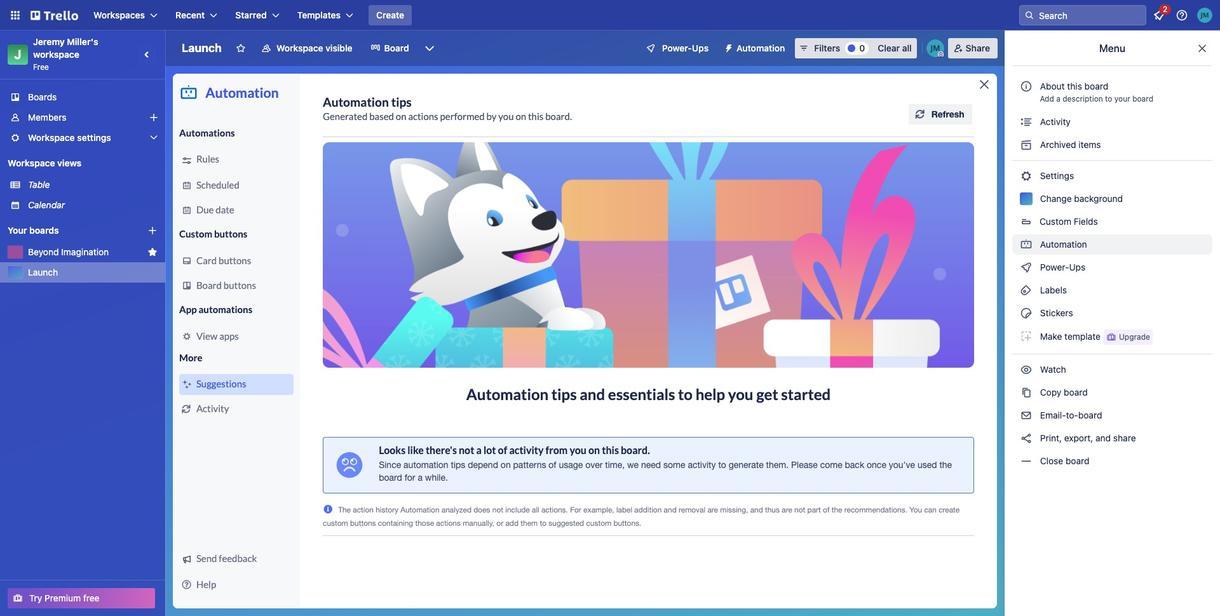 Task type: locate. For each thing, give the bounding box(es) containing it.
jeremy miller (jeremymiller198) image
[[1197, 8, 1213, 23], [927, 39, 944, 57]]

add board image
[[147, 226, 158, 236]]

calendar
[[28, 200, 65, 210]]

watch link
[[1013, 360, 1213, 380]]

email-
[[1040, 410, 1066, 421]]

sm image for watch
[[1020, 364, 1033, 376]]

sm image inside 'stickers' link
[[1020, 307, 1033, 320]]

table link
[[28, 179, 158, 191]]

all
[[902, 43, 912, 53]]

labels
[[1038, 285, 1067, 296]]

0
[[859, 43, 865, 53]]

sm image for labels
[[1020, 284, 1033, 297]]

0 vertical spatial launch
[[182, 41, 222, 55]]

sm image left copy
[[1020, 386, 1033, 399]]

visible
[[326, 43, 353, 53]]

sm image
[[1020, 330, 1033, 343], [1020, 364, 1033, 376], [1020, 386, 1033, 399], [1020, 432, 1033, 445], [1020, 455, 1033, 468]]

1 vertical spatial ups
[[1069, 262, 1086, 273]]

sm image left print, at right bottom
[[1020, 432, 1033, 445]]

5 sm image from the top
[[1020, 455, 1033, 468]]

ups left the automation button
[[692, 43, 709, 53]]

workspace for workspace settings
[[28, 132, 75, 143]]

sm image inside copy board link
[[1020, 386, 1033, 399]]

star or unstar board image
[[236, 43, 246, 53]]

create button
[[369, 5, 412, 25]]

launch inside text field
[[182, 41, 222, 55]]

share
[[1114, 433, 1136, 444]]

change background
[[1038, 193, 1123, 204]]

sm image inside settings link
[[1020, 170, 1033, 182]]

launch down recent popup button
[[182, 41, 222, 55]]

automation link
[[1013, 235, 1213, 255]]

power- inside 'button'
[[662, 43, 692, 53]]

workspace inside 'workspace settings' dropdown button
[[28, 132, 75, 143]]

board
[[1085, 81, 1109, 92], [1133, 94, 1154, 104], [1064, 387, 1088, 398], [1079, 410, 1102, 421], [1066, 456, 1090, 467]]

upgrade
[[1119, 332, 1150, 342]]

1 vertical spatial power-
[[1040, 262, 1069, 273]]

1 sm image from the top
[[1020, 330, 1033, 343]]

sm image inside 'archived items' link
[[1020, 139, 1033, 151]]

automation
[[737, 43, 785, 53], [1038, 239, 1087, 250]]

sm image inside power-ups link
[[1020, 261, 1033, 274]]

and
[[1096, 433, 1111, 444]]

email-to-board
[[1038, 410, 1102, 421]]

boards
[[28, 92, 57, 102]]

copy board link
[[1013, 383, 1213, 403]]

1 vertical spatial workspace
[[28, 132, 75, 143]]

0 vertical spatial power-ups
[[662, 43, 709, 53]]

print, export, and share link
[[1013, 428, 1213, 449]]

activity link
[[1013, 112, 1213, 132]]

jeremy miller (jeremymiller198) image right open information menu 'image' at the right top
[[1197, 8, 1213, 23]]

filters
[[814, 43, 840, 53]]

free
[[83, 593, 99, 604]]

1 horizontal spatial automation
[[1038, 239, 1087, 250]]

customize views image
[[423, 42, 436, 55]]

starred icon image
[[147, 247, 158, 257]]

workspace visible button
[[254, 38, 360, 58]]

sm image inside labels link
[[1020, 284, 1033, 297]]

members
[[28, 112, 66, 123]]

miller's
[[67, 36, 98, 47]]

sm image left close
[[1020, 455, 1033, 468]]

3 sm image from the top
[[1020, 386, 1033, 399]]

sm image inside the print, export, and share link
[[1020, 432, 1033, 445]]

settings
[[77, 132, 111, 143]]

power-
[[662, 43, 692, 53], [1040, 262, 1069, 273]]

this member is an admin of this board. image
[[938, 51, 944, 57]]

1 horizontal spatial ups
[[1069, 262, 1086, 273]]

close board link
[[1013, 451, 1213, 472]]

settings link
[[1013, 166, 1213, 186]]

create
[[376, 10, 404, 20]]

sm image for activity
[[1020, 116, 1033, 128]]

1 horizontal spatial launch
[[182, 41, 222, 55]]

0 vertical spatial workspace
[[276, 43, 323, 53]]

open information menu image
[[1176, 9, 1189, 22]]

close
[[1040, 456, 1063, 467]]

board up print, export, and share
[[1079, 410, 1102, 421]]

workspace up table
[[8, 158, 55, 168]]

j
[[14, 47, 21, 62]]

workspace down members
[[28, 132, 75, 143]]

sm image for close board
[[1020, 455, 1033, 468]]

0 horizontal spatial automation
[[737, 43, 785, 53]]

clear
[[878, 43, 900, 53]]

to
[[1105, 94, 1113, 104]]

automation inside "link"
[[1038, 239, 1087, 250]]

2 vertical spatial workspace
[[8, 158, 55, 168]]

sm image inside 'email-to-board' link
[[1020, 409, 1033, 422]]

jeremy miller (jeremymiller198) image right all
[[927, 39, 944, 57]]

share button
[[948, 38, 998, 58]]

launch
[[182, 41, 222, 55], [28, 267, 58, 278]]

try
[[29, 593, 42, 604]]

0 vertical spatial ups
[[692, 43, 709, 53]]

workspace views
[[8, 158, 81, 168]]

board down export,
[[1066, 456, 1090, 467]]

sm image inside watch link
[[1020, 364, 1033, 376]]

export,
[[1064, 433, 1093, 444]]

power-ups
[[662, 43, 709, 53], [1038, 262, 1088, 273]]

sm image inside 'activity' link
[[1020, 116, 1033, 128]]

template
[[1065, 331, 1101, 342]]

try premium free
[[29, 593, 99, 604]]

sm image left watch
[[1020, 364, 1033, 376]]

2 sm image from the top
[[1020, 364, 1033, 376]]

0 horizontal spatial ups
[[692, 43, 709, 53]]

sm image inside the automation button
[[719, 38, 737, 56]]

launch down beyond
[[28, 267, 58, 278]]

workspace for workspace views
[[8, 158, 55, 168]]

sm image
[[719, 38, 737, 56], [1020, 116, 1033, 128], [1020, 139, 1033, 151], [1020, 170, 1033, 182], [1020, 238, 1033, 251], [1020, 261, 1033, 274], [1020, 284, 1033, 297], [1020, 307, 1033, 320], [1020, 409, 1033, 422]]

1 horizontal spatial power-
[[1040, 262, 1069, 273]]

archived items
[[1038, 139, 1101, 150]]

1 horizontal spatial power-ups
[[1038, 262, 1088, 273]]

labels link
[[1013, 280, 1213, 301]]

0 vertical spatial jeremy miller (jeremymiller198) image
[[1197, 8, 1213, 23]]

workspace
[[276, 43, 323, 53], [28, 132, 75, 143], [8, 158, 55, 168]]

beyond imagination link
[[28, 246, 142, 259]]

clear all
[[878, 43, 912, 53]]

0 vertical spatial automation
[[737, 43, 785, 53]]

0 horizontal spatial launch
[[28, 267, 58, 278]]

workspace visible
[[276, 43, 353, 53]]

1 vertical spatial launch
[[28, 267, 58, 278]]

0 vertical spatial power-
[[662, 43, 692, 53]]

calendar link
[[28, 199, 158, 212]]

workspace down templates on the left top of page
[[276, 43, 323, 53]]

1 vertical spatial power-ups
[[1038, 262, 1088, 273]]

1 vertical spatial automation
[[1038, 239, 1087, 250]]

0 horizontal spatial power-ups
[[662, 43, 709, 53]]

board right your
[[1133, 94, 1154, 104]]

templates
[[297, 10, 341, 20]]

ups down automation "link"
[[1069, 262, 1086, 273]]

workspaces
[[93, 10, 145, 20]]

j link
[[8, 44, 28, 65]]

4 sm image from the top
[[1020, 432, 1033, 445]]

0 horizontal spatial power-
[[662, 43, 692, 53]]

ups
[[692, 43, 709, 53], [1069, 262, 1086, 273]]

archived
[[1040, 139, 1076, 150]]

sm image left "make"
[[1020, 330, 1033, 343]]

background
[[1074, 193, 1123, 204]]

sm image inside close board link
[[1020, 455, 1033, 468]]

workspace inside 'workspace visible' 'button'
[[276, 43, 323, 53]]

workspace navigation collapse icon image
[[139, 46, 156, 64]]

0 horizontal spatial jeremy miller (jeremymiller198) image
[[927, 39, 944, 57]]

board up to
[[1085, 81, 1109, 92]]

sm image inside automation "link"
[[1020, 238, 1033, 251]]

custom
[[1040, 216, 1072, 227]]



Task type: vqa. For each thing, say whether or not it's contained in the screenshot.
Click to unstar this board. It will be removed from your starred list. icon
no



Task type: describe. For each thing, give the bounding box(es) containing it.
a
[[1057, 94, 1061, 104]]

automation inside button
[[737, 43, 785, 53]]

settings
[[1038, 170, 1074, 181]]

copy
[[1040, 387, 1062, 398]]

ups inside power-ups 'button'
[[692, 43, 709, 53]]

sm image for email-to-board
[[1020, 409, 1033, 422]]

share
[[966, 43, 990, 53]]

print, export, and share
[[1038, 433, 1136, 444]]

sm image for power-ups
[[1020, 261, 1033, 274]]

stickers
[[1038, 308, 1073, 318]]

members link
[[0, 107, 165, 128]]

about
[[1040, 81, 1065, 92]]

your boards
[[8, 225, 59, 236]]

premium
[[45, 593, 81, 604]]

this
[[1067, 81, 1082, 92]]

make
[[1040, 331, 1062, 342]]

1 horizontal spatial jeremy miller (jeremymiller198) image
[[1197, 8, 1213, 23]]

your
[[1115, 94, 1131, 104]]

boards
[[29, 225, 59, 236]]

views
[[57, 158, 81, 168]]

board
[[384, 43, 409, 53]]

beyond imagination
[[28, 247, 109, 257]]

jeremy miller's workspace link
[[33, 36, 101, 60]]

2 notifications image
[[1152, 8, 1167, 23]]

power-ups link
[[1013, 257, 1213, 278]]

archived items link
[[1013, 135, 1213, 155]]

clear all button
[[873, 38, 917, 58]]

email-to-board link
[[1013, 406, 1213, 426]]

upgrade button
[[1104, 330, 1153, 345]]

fields
[[1074, 216, 1098, 227]]

back to home image
[[31, 5, 78, 25]]

free
[[33, 62, 49, 72]]

jeremy
[[33, 36, 65, 47]]

change background link
[[1013, 189, 1213, 209]]

1 vertical spatial jeremy miller (jeremymiller198) image
[[927, 39, 944, 57]]

power-ups inside 'button'
[[662, 43, 709, 53]]

automation button
[[719, 38, 793, 58]]

board up to-
[[1064, 387, 1088, 398]]

recent
[[175, 10, 205, 20]]

table
[[28, 179, 50, 190]]

custom fields button
[[1013, 212, 1213, 232]]

try premium free button
[[8, 589, 155, 609]]

items
[[1079, 139, 1101, 150]]

workspace for workspace visible
[[276, 43, 323, 53]]

sm image for archived items
[[1020, 139, 1033, 151]]

workspace
[[33, 49, 79, 60]]

add
[[1040, 94, 1054, 104]]

watch
[[1038, 364, 1069, 375]]

stickers link
[[1013, 303, 1213, 324]]

sm image for automation
[[1020, 238, 1033, 251]]

your
[[8, 225, 27, 236]]

imagination
[[61, 247, 109, 257]]

starred
[[235, 10, 267, 20]]

beyond
[[28, 247, 59, 257]]

Search field
[[1035, 6, 1146, 25]]

description
[[1063, 94, 1103, 104]]

recent button
[[168, 5, 225, 25]]

sm image for make template
[[1020, 330, 1033, 343]]

sm image for settings
[[1020, 170, 1033, 182]]

starred button
[[228, 5, 287, 25]]

to-
[[1066, 410, 1079, 421]]

print,
[[1040, 433, 1062, 444]]

your boards with 2 items element
[[8, 223, 128, 238]]

power-ups button
[[637, 38, 716, 58]]

Board name text field
[[175, 38, 228, 58]]

change
[[1040, 193, 1072, 204]]

menu
[[1099, 43, 1126, 54]]

copy board
[[1038, 387, 1088, 398]]

boards link
[[0, 87, 165, 107]]

workspace settings button
[[0, 128, 165, 148]]

launch link
[[28, 266, 158, 279]]

templates button
[[290, 5, 361, 25]]

activity
[[1038, 116, 1071, 127]]

jeremy miller's workspace free
[[33, 36, 101, 72]]

sm image for copy board
[[1020, 386, 1033, 399]]

workspace settings
[[28, 132, 111, 143]]

primary element
[[0, 0, 1220, 31]]

board link
[[363, 38, 417, 58]]

sm image for stickers
[[1020, 307, 1033, 320]]

close board
[[1038, 456, 1090, 467]]

ups inside power-ups link
[[1069, 262, 1086, 273]]

custom fields
[[1040, 216, 1098, 227]]

sm image for print, export, and share
[[1020, 432, 1033, 445]]

workspaces button
[[86, 5, 165, 25]]

search image
[[1025, 10, 1035, 20]]

make template
[[1038, 331, 1101, 342]]



